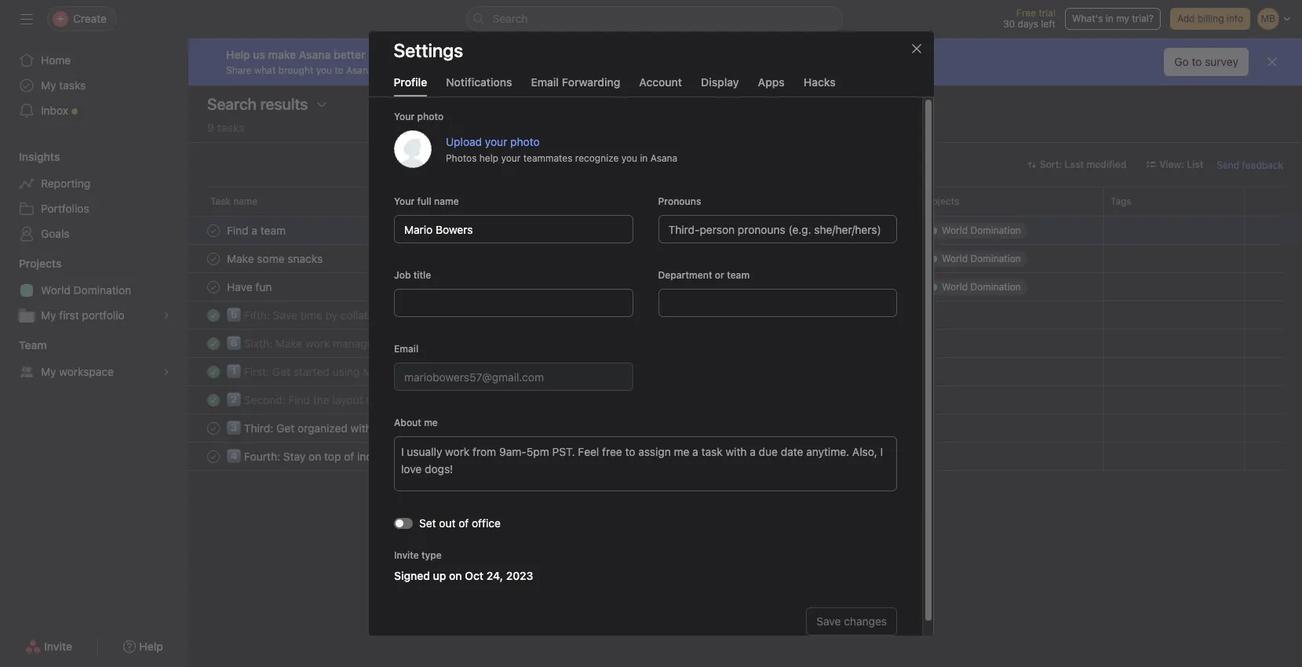 Task type: describe. For each thing, give the bounding box(es) containing it.
mario for "5️⃣ fifth: save time by collaborating in asana" cell
[[758, 309, 783, 321]]

completed image for 5️⃣ fifth: save time by collaborating in asana text box
[[204, 306, 223, 325]]

job
[[394, 269, 411, 281]]

portfolios
[[41, 202, 89, 215]]

set
[[419, 517, 436, 530]]

26 inside row
[[849, 281, 860, 293]]

mario bowers for "5️⃣ fifth: save time by collaborating in asana" cell
[[758, 309, 818, 321]]

reporting
[[41, 177, 90, 190]]

product
[[478, 64, 513, 76]]

what's
[[1072, 13, 1103, 24]]

what's in my trial? button
[[1065, 8, 1161, 30]]

invite for invite
[[44, 640, 72, 653]]

in inside button
[[1106, 13, 1114, 24]]

mb for "5️⃣ fifth: save time by collaborating in asana" cell
[[739, 309, 753, 321]]

completed image for 4️⃣ fourth: stay on top of incoming work "text field" on the left
[[204, 447, 223, 466]]

projects inside dropdown button
[[19, 257, 62, 270]]

– inside row
[[863, 281, 868, 293]]

invite type signed up on oct 24, 2023
[[394, 550, 533, 583]]

insights
[[19, 150, 60, 163]]

24,
[[486, 569, 503, 583]]

hide sidebar image
[[20, 13, 33, 25]]

my for my workspace
[[41, 365, 56, 378]]

mario bowers for 4️⃣ fourth: stay on top of incoming work cell
[[758, 450, 818, 462]]

email forwarding button
[[531, 75, 620, 97]]

0 vertical spatial oct
[[867, 225, 883, 236]]

upload
[[446, 135, 482, 148]]

tags for 2️⃣ second: find the layout that's right for you cell
[[1104, 385, 1245, 415]]

portfolio
[[82, 309, 125, 322]]

upload new photo image
[[394, 130, 431, 168]]

signed
[[394, 569, 430, 583]]

goals link
[[9, 221, 179, 247]]

tree grid containing mb
[[188, 216, 1302, 471]]

2 column header from the left
[[823, 187, 917, 216]]

inbox
[[41, 104, 68, 117]]

to inside go to survey button
[[1192, 55, 1202, 68]]

completed checkbox for 6️⃣ sixth: make work manageable text field
[[204, 334, 223, 353]]

search
[[493, 12, 528, 25]]

search list box
[[466, 6, 843, 31]]

invite button
[[15, 633, 83, 661]]

account button
[[639, 75, 682, 97]]

my for my first portfolio
[[41, 309, 56, 322]]

save changes
[[816, 615, 887, 628]]

completed checkbox for find a team text box
[[204, 221, 223, 240]]

so
[[376, 64, 387, 76]]

billing
[[1198, 13, 1224, 24]]

go
[[1175, 55, 1189, 68]]

new
[[531, 64, 549, 76]]

search results 9 tasks
[[207, 95, 308, 134]]

home
[[41, 53, 71, 67]]

left
[[1041, 18, 1056, 30]]

upload your photo photos help your teammates recognize you in asana
[[446, 135, 677, 164]]

your for your photo
[[394, 195, 414, 207]]

profile
[[394, 75, 427, 89]]

task
[[210, 195, 231, 207]]

us
[[253, 47, 265, 61]]

I usually work from 9am-5pm PST. Feel free to assign me a task with a due date anytime. Also, I love dogs! text field
[[394, 437, 897, 491]]

office
[[471, 517, 500, 530]]

account
[[639, 75, 682, 89]]

to inside the help us make asana better share what brought you to asana so we can improve the product for new users.
[[335, 64, 344, 76]]

you inside the help us make asana better share what brought you to asana so we can improve the product for new users.
[[316, 64, 332, 76]]

completed image for find a team text box
[[204, 221, 223, 240]]

forwarding
[[562, 75, 620, 89]]

department
[[658, 269, 712, 281]]

close image
[[910, 42, 923, 55]]

projects element
[[0, 250, 188, 331]]

help
[[226, 47, 250, 61]]

5️⃣ Fifth: Save time by collaborating in Asana text field
[[224, 307, 457, 323]]

send feedback
[[1217, 159, 1284, 171]]

hacks button
[[804, 75, 836, 97]]

out
[[439, 517, 455, 530]]

Third-person pronouns (e.g. she/her/hers) text field
[[658, 215, 897, 243]]

global element
[[0, 38, 188, 133]]

tags for 5️⃣ fifth: save time by collaborating in asana cell
[[1104, 301, 1245, 330]]

2️⃣ Second: Find the layout that's right for you text field
[[224, 392, 464, 408]]

completed image for '3️⃣ third: get organized with sections' text field at the bottom
[[204, 419, 223, 438]]

asana inside the 'upload your photo photos help your teammates recognize you in asana'
[[650, 152, 677, 164]]

asana better
[[299, 47, 365, 61]]

banner containing help us make asana better
[[188, 38, 1302, 86]]

0 vertical spatial your
[[485, 135, 507, 148]]

first
[[59, 309, 79, 322]]

your for settings
[[394, 111, 414, 122]]

days
[[1018, 18, 1039, 30]]

tasks inside global element
[[59, 79, 86, 92]]

free
[[1017, 7, 1036, 19]]

bowers for "5️⃣ fifth: save time by collaborating in asana" cell
[[786, 309, 818, 321]]

department or team
[[658, 269, 749, 281]]

world
[[41, 283, 71, 297]]

make
[[268, 47, 296, 61]]

home link
[[9, 48, 179, 73]]

workspace
[[59, 365, 114, 378]]

improve
[[423, 64, 458, 76]]

1 column header from the left
[[729, 187, 824, 216]]

2023
[[506, 569, 533, 583]]

feedback
[[1243, 159, 1284, 171]]

completed image for have fun text box
[[204, 278, 223, 296]]

9
[[207, 121, 214, 134]]

monday for 4️⃣ fourth: stay on top of incoming work cell
[[830, 451, 865, 462]]

completed checkbox for 4️⃣ fourth: stay on top of incoming work "text field" on the left
[[204, 447, 223, 466]]

monday for "5️⃣ fifth: save time by collaborating in asana" cell
[[830, 309, 865, 321]]

3️⃣ Third: Get organized with sections text field
[[224, 420, 422, 436]]

oct inside the invite type signed up on oct 24, 2023
[[465, 569, 483, 583]]

brought
[[278, 64, 313, 76]]

about
[[394, 417, 421, 429]]

my first portfolio
[[41, 309, 125, 322]]

full
[[417, 195, 431, 207]]

display
[[701, 75, 739, 89]]

add
[[1178, 13, 1195, 24]]

trial?
[[1132, 13, 1154, 24]]

1 horizontal spatial 26
[[886, 225, 898, 236]]

teammates
[[523, 152, 572, 164]]

can
[[404, 64, 420, 76]]

4️⃣ fourth: stay on top of incoming work cell
[[188, 442, 730, 471]]

team button
[[0, 338, 47, 353]]

find a team cell
[[188, 216, 730, 245]]

go to survey
[[1175, 55, 1239, 68]]

on
[[449, 569, 462, 583]]

apps
[[758, 75, 785, 89]]

projects button
[[0, 256, 62, 272]]

completed image for 6️⃣ sixth: make work manageable text field
[[204, 334, 223, 353]]

add billing info button
[[1171, 8, 1251, 30]]

display button
[[701, 75, 739, 97]]

row containing task name
[[188, 187, 1302, 216]]

tags for 1️⃣ first: get started using my tasks cell
[[1104, 357, 1245, 386]]

the
[[461, 64, 475, 76]]

completed checkbox for 5️⃣ fifth: save time by collaborating in asana text box
[[204, 306, 223, 325]]

what's in my trial?
[[1072, 13, 1154, 24]]

0 vertical spatial –
[[859, 225, 865, 236]]

row containing oct 26
[[188, 272, 1302, 301]]

4️⃣ Fourth: Stay on top of incoming work text field
[[224, 449, 436, 464]]



Task type: vqa. For each thing, say whether or not it's contained in the screenshot.
the bottom Your
yes



Task type: locate. For each thing, give the bounding box(es) containing it.
cell
[[729, 244, 824, 273], [823, 244, 917, 273], [729, 329, 824, 358], [823, 329, 917, 358], [729, 357, 824, 386], [823, 357, 917, 386], [729, 385, 824, 415], [823, 385, 917, 415]]

completed checkbox for '3️⃣ third: get organized with sections' text field at the bottom
[[204, 419, 223, 438]]

26
[[886, 225, 898, 236], [849, 281, 860, 293]]

apps button
[[758, 75, 785, 97]]

your down 'profile' "button"
[[394, 111, 414, 122]]

1 vertical spatial mb
[[739, 309, 753, 321]]

photo
[[417, 111, 443, 122], [510, 135, 540, 148]]

or
[[715, 269, 724, 281]]

about me
[[394, 417, 438, 429]]

1 horizontal spatial name
[[434, 195, 459, 207]]

Have fun text field
[[224, 279, 277, 295]]

1 completed image from the top
[[204, 278, 223, 296]]

of
[[458, 517, 469, 530]]

completed image
[[204, 278, 223, 296], [204, 334, 223, 353], [204, 362, 223, 381], [204, 447, 223, 466]]

1 horizontal spatial photo
[[510, 135, 540, 148]]

1 vertical spatial photo
[[510, 135, 540, 148]]

completed checkbox for have fun text box
[[204, 278, 223, 296]]

portfolios link
[[9, 196, 179, 221]]

1 mb from the top
[[739, 224, 753, 236]]

domination
[[74, 283, 131, 297]]

your
[[394, 111, 414, 122], [394, 195, 414, 207]]

add billing info
[[1178, 13, 1244, 24]]

0 horizontal spatial projects
[[19, 257, 62, 270]]

completed checkbox for 2️⃣ second: find the layout that's right for you text box
[[204, 391, 223, 409]]

bowers for find a team "cell"
[[786, 224, 818, 236]]

asana
[[346, 64, 373, 76], [650, 152, 677, 164]]

today – oct 26
[[830, 225, 898, 236]]

world domination link
[[9, 278, 179, 303]]

2 completed image from the top
[[204, 334, 223, 353]]

my for my tasks
[[41, 79, 56, 92]]

2 mario from the top
[[758, 309, 783, 321]]

mb for find a team "cell"
[[739, 224, 753, 236]]

your up help
[[485, 135, 507, 148]]

2 vertical spatial bowers
[[786, 450, 818, 462]]

survey
[[1205, 55, 1239, 68]]

4 completed image from the top
[[204, 391, 223, 409]]

2 bowers from the top
[[786, 309, 818, 321]]

0 horizontal spatial photo
[[417, 111, 443, 122]]

1 monday from the top
[[830, 309, 865, 321]]

0 vertical spatial you
[[316, 64, 332, 76]]

set out of office switch
[[394, 518, 413, 529]]

projects inside row
[[923, 195, 960, 207]]

0 vertical spatial mario bowers
[[758, 224, 818, 236]]

0 vertical spatial monday
[[830, 309, 865, 321]]

5️⃣ fifth: save time by collaborating in asana cell
[[188, 301, 730, 330]]

0 vertical spatial photo
[[417, 111, 443, 122]]

mario for 4️⃣ fourth: stay on top of incoming work cell
[[758, 450, 783, 462]]

2 mb from the top
[[739, 309, 753, 321]]

0 horizontal spatial tasks
[[59, 79, 86, 92]]

1 mario bowers from the top
[[758, 224, 818, 236]]

send
[[1217, 159, 1240, 171]]

completed checkbox inside 6️⃣ sixth: make work manageable cell
[[204, 334, 223, 353]]

insights button
[[0, 149, 60, 165]]

None text field
[[394, 289, 633, 317], [658, 289, 897, 317], [394, 289, 633, 317], [658, 289, 897, 317]]

completed image inside have fun cell
[[204, 278, 223, 296]]

2 monday from the top
[[830, 451, 865, 462]]

3 my from the top
[[41, 365, 56, 378]]

my inside projects element
[[41, 309, 56, 322]]

completed image inside find a team "cell"
[[204, 221, 223, 240]]

0 vertical spatial mb
[[739, 224, 753, 236]]

0 vertical spatial in
[[1106, 13, 1114, 24]]

column header
[[729, 187, 824, 216], [823, 187, 917, 216]]

invite inside the invite type signed up on oct 24, 2023
[[394, 550, 419, 561]]

my down team
[[41, 365, 56, 378]]

name
[[233, 195, 258, 207], [434, 195, 459, 207]]

1 vertical spatial asana
[[650, 152, 677, 164]]

teams element
[[0, 331, 188, 388]]

search results
[[207, 95, 308, 113]]

2 your from the top
[[394, 195, 414, 207]]

1️⃣ First: Get started using My tasks text field
[[224, 364, 413, 380]]

2 vertical spatial my
[[41, 365, 56, 378]]

mb for 4️⃣ fourth: stay on top of incoming work cell
[[739, 450, 753, 462]]

1 horizontal spatial invite
[[394, 550, 419, 561]]

1 horizontal spatial in
[[1106, 13, 1114, 24]]

5 completed checkbox from the top
[[204, 362, 223, 381]]

title
[[413, 269, 431, 281]]

goals
[[41, 227, 70, 240]]

1 vertical spatial in
[[640, 152, 648, 164]]

1 name from the left
[[233, 195, 258, 207]]

invite
[[394, 550, 419, 561], [44, 640, 72, 653]]

oct right today
[[867, 225, 883, 236]]

my inside global element
[[41, 79, 56, 92]]

completed image inside 4️⃣ fourth: stay on top of incoming work cell
[[204, 447, 223, 466]]

tags for make some snacks cell
[[1104, 244, 1245, 273]]

1 vertical spatial tasks
[[217, 121, 245, 134]]

my tasks
[[41, 79, 86, 92]]

asana inside the help us make asana better share what brought you to asana so we can improve the product for new users.
[[346, 64, 373, 76]]

completed checkbox inside the make some snacks cell
[[204, 249, 223, 268]]

tasks down "home"
[[59, 79, 86, 92]]

mb
[[739, 224, 753, 236], [739, 309, 753, 321], [739, 450, 753, 462]]

2 vertical spatial mb
[[739, 450, 753, 462]]

tags for 6️⃣ sixth: make work manageable cell
[[1104, 329, 1245, 358]]

job title
[[394, 269, 431, 281]]

–
[[859, 225, 865, 236], [863, 281, 868, 293]]

save changes button
[[806, 608, 897, 636]]

2 vertical spatial mario
[[758, 450, 783, 462]]

0 vertical spatial your
[[394, 111, 414, 122]]

in right recognize
[[640, 152, 648, 164]]

you right recognize
[[621, 152, 637, 164]]

3 completed checkbox from the top
[[204, 278, 223, 296]]

1 horizontal spatial 30
[[1003, 18, 1015, 30]]

3️⃣ third: get organized with sections cell
[[188, 414, 730, 443]]

world domination
[[41, 283, 131, 297]]

4 completed checkbox from the top
[[204, 334, 223, 353]]

email forwarding
[[531, 75, 620, 89]]

0 vertical spatial bowers
[[786, 224, 818, 236]]

0 vertical spatial completed checkbox
[[204, 306, 223, 325]]

completed checkbox inside 4️⃣ fourth: stay on top of incoming work cell
[[204, 447, 223, 466]]

None text field
[[394, 215, 633, 243], [394, 363, 633, 391], [394, 215, 633, 243], [394, 363, 633, 391]]

completed checkbox inside have fun cell
[[204, 278, 223, 296]]

0 horizontal spatial you
[[316, 64, 332, 76]]

oct right on
[[465, 569, 483, 583]]

1 vertical spatial monday
[[830, 451, 865, 462]]

notifications
[[446, 75, 512, 89]]

1 completed checkbox from the top
[[204, 306, 223, 325]]

your photo
[[394, 111, 443, 122]]

you
[[316, 64, 332, 76], [621, 152, 637, 164]]

0 horizontal spatial name
[[233, 195, 258, 207]]

in inside the 'upload your photo photos help your teammates recognize you in asana'
[[640, 152, 648, 164]]

1 horizontal spatial oct
[[830, 281, 846, 293]]

3 completed checkbox from the top
[[204, 419, 223, 438]]

3 mario bowers from the top
[[758, 450, 818, 462]]

your left full
[[394, 195, 414, 207]]

1 horizontal spatial email
[[531, 75, 559, 89]]

30 left 'days'
[[1003, 18, 1015, 30]]

notifications button
[[446, 75, 512, 97]]

my left the first
[[41, 309, 56, 322]]

2 horizontal spatial oct
[[867, 225, 883, 236]]

photo inside the 'upload your photo photos help your teammates recognize you in asana'
[[510, 135, 540, 148]]

1 vertical spatial you
[[621, 152, 637, 164]]

invite for invite type signed up on oct 24, 2023
[[394, 550, 419, 561]]

completed checkbox inside find a team "cell"
[[204, 221, 223, 240]]

completed image for 'make some snacks' text box on the left of page
[[204, 249, 223, 268]]

mario for find a team "cell"
[[758, 224, 783, 236]]

recognize
[[575, 152, 618, 164]]

tasks inside search results 9 tasks
[[217, 121, 245, 134]]

26 right today
[[886, 225, 898, 236]]

2 name from the left
[[434, 195, 459, 207]]

mario bowers for find a team "cell"
[[758, 224, 818, 236]]

0 horizontal spatial email
[[394, 343, 418, 355]]

completed checkbox inside 3️⃣ third: get organized with sections cell
[[204, 419, 223, 438]]

0 horizontal spatial to
[[335, 64, 344, 76]]

0 vertical spatial email
[[531, 75, 559, 89]]

tags for 4️⃣ fourth: stay on top of incoming work cell
[[1104, 442, 1245, 471]]

photos
[[446, 152, 476, 164]]

team
[[19, 338, 47, 352]]

– down today – oct 26
[[863, 281, 868, 293]]

0 horizontal spatial invite
[[44, 640, 72, 653]]

30
[[1003, 18, 1015, 30], [871, 281, 883, 293]]

1 horizontal spatial you
[[621, 152, 637, 164]]

photo down 'profile' "button"
[[417, 111, 443, 122]]

Completed checkbox
[[204, 306, 223, 325], [204, 391, 223, 409], [204, 419, 223, 438]]

0 vertical spatial 26
[[886, 225, 898, 236]]

0 horizontal spatial asana
[[346, 64, 373, 76]]

pronouns
[[658, 195, 701, 207]]

3 completed image from the top
[[204, 362, 223, 381]]

asana left so at the left
[[346, 64, 373, 76]]

oct down today
[[830, 281, 846, 293]]

1 vertical spatial 30
[[871, 281, 883, 293]]

1 horizontal spatial asana
[[650, 152, 677, 164]]

– right today
[[859, 225, 865, 236]]

insights element
[[0, 143, 188, 250]]

dismiss image
[[1266, 56, 1279, 68]]

completed checkbox inside '1️⃣ first: get started using my tasks' cell
[[204, 362, 223, 381]]

photo up teammates on the left top
[[510, 135, 540, 148]]

my tasks link
[[9, 73, 179, 98]]

1 vertical spatial oct
[[830, 281, 846, 293]]

bowers
[[786, 224, 818, 236], [786, 309, 818, 321], [786, 450, 818, 462]]

invite inside button
[[44, 640, 72, 653]]

email up '1️⃣ first: get started using my tasks' cell
[[394, 343, 418, 355]]

6️⃣ Sixth: Make work manageable text field
[[224, 336, 400, 351]]

0 vertical spatial my
[[41, 79, 56, 92]]

completed image inside 3️⃣ third: get organized with sections cell
[[204, 419, 223, 438]]

completed checkbox inside "5️⃣ fifth: save time by collaborating in asana" cell
[[204, 306, 223, 325]]

for
[[515, 64, 528, 76]]

name right task
[[233, 195, 258, 207]]

2 completed checkbox from the top
[[204, 249, 223, 268]]

2 completed image from the top
[[204, 249, 223, 268]]

Completed checkbox
[[204, 221, 223, 240], [204, 249, 223, 268], [204, 278, 223, 296], [204, 334, 223, 353], [204, 362, 223, 381], [204, 447, 223, 466]]

my up inbox
[[41, 79, 56, 92]]

1 vertical spatial –
[[863, 281, 868, 293]]

0 vertical spatial tasks
[[59, 79, 86, 92]]

info
[[1227, 13, 1244, 24]]

1 vertical spatial email
[[394, 343, 418, 355]]

share
[[226, 64, 252, 76]]

banner
[[188, 38, 1302, 86]]

1 vertical spatial 26
[[849, 281, 860, 293]]

1 vertical spatial bowers
[[786, 309, 818, 321]]

Make some snacks text field
[[224, 251, 328, 267]]

6 completed checkbox from the top
[[204, 447, 223, 466]]

tags for 3️⃣ third: get organized with sections cell
[[1104, 414, 1245, 443]]

we
[[389, 64, 402, 76]]

2 completed checkbox from the top
[[204, 391, 223, 409]]

2 vertical spatial completed checkbox
[[204, 419, 223, 438]]

my
[[41, 79, 56, 92], [41, 309, 56, 322], [41, 365, 56, 378]]

0 horizontal spatial 26
[[849, 281, 860, 293]]

completed checkbox for 1️⃣ first: get started using my tasks text field
[[204, 362, 223, 381]]

1 horizontal spatial projects
[[923, 195, 960, 207]]

my inside teams element
[[41, 365, 56, 378]]

email for email
[[394, 343, 418, 355]]

my workspace
[[41, 365, 114, 378]]

to right go at top right
[[1192, 55, 1202, 68]]

hacks
[[804, 75, 836, 89]]

asana up pronouns
[[650, 152, 677, 164]]

email inside button
[[531, 75, 559, 89]]

type
[[421, 550, 441, 561]]

2️⃣ second: find the layout that's right for you cell
[[188, 385, 730, 415]]

1 vertical spatial mario bowers
[[758, 309, 818, 321]]

30 inside row
[[871, 281, 883, 293]]

oct
[[867, 225, 883, 236], [830, 281, 846, 293], [465, 569, 483, 583]]

my
[[1117, 13, 1130, 24]]

in left the my
[[1106, 13, 1114, 24]]

6️⃣ sixth: make work manageable cell
[[188, 329, 730, 358]]

2 vertical spatial oct
[[465, 569, 483, 583]]

completed image for 2️⃣ second: find the layout that's right for you text box
[[204, 391, 223, 409]]

up
[[433, 569, 446, 583]]

to
[[1192, 55, 1202, 68], [335, 64, 344, 76]]

completed image inside the make some snacks cell
[[204, 249, 223, 268]]

1 completed checkbox from the top
[[204, 221, 223, 240]]

3 mario from the top
[[758, 450, 783, 462]]

1 vertical spatial your
[[501, 152, 520, 164]]

you inside the 'upload your photo photos help your teammates recognize you in asana'
[[621, 152, 637, 164]]

email for email forwarding
[[531, 75, 559, 89]]

completed image inside '1️⃣ first: get started using my tasks' cell
[[204, 362, 223, 381]]

2 vertical spatial mario bowers
[[758, 450, 818, 462]]

email right for
[[531, 75, 559, 89]]

3 mb from the top
[[739, 450, 753, 462]]

tags
[[1111, 195, 1132, 207]]

1 completed image from the top
[[204, 221, 223, 240]]

3 completed image from the top
[[204, 306, 223, 325]]

0 horizontal spatial in
[[640, 152, 648, 164]]

make some snacks cell
[[188, 244, 730, 273]]

1 my from the top
[[41, 79, 56, 92]]

row
[[188, 187, 1302, 216], [207, 215, 1284, 217], [188, 216, 1302, 245], [188, 244, 1302, 273], [188, 272, 1302, 301], [188, 301, 1302, 330], [188, 329, 1302, 358], [188, 357, 1302, 386], [188, 385, 1302, 415], [188, 414, 1302, 443], [188, 442, 1302, 471]]

30 inside free trial 30 days left
[[1003, 18, 1015, 30]]

0 horizontal spatial 30
[[871, 281, 883, 293]]

tasks right 9
[[217, 121, 245, 134]]

you down asana better
[[316, 64, 332, 76]]

2 mario bowers from the top
[[758, 309, 818, 321]]

30 down today – oct 26
[[871, 281, 883, 293]]

5 completed image from the top
[[204, 419, 223, 438]]

0 vertical spatial invite
[[394, 550, 419, 561]]

mario
[[758, 224, 783, 236], [758, 309, 783, 321], [758, 450, 783, 462]]

name right full
[[434, 195, 459, 207]]

free trial 30 days left
[[1003, 7, 1056, 30]]

tags for have fun cell
[[1104, 272, 1245, 301]]

1️⃣ first: get started using my tasks cell
[[188, 357, 730, 386]]

to down asana better
[[335, 64, 344, 76]]

bowers for 4️⃣ fourth: stay on top of incoming work cell
[[786, 450, 818, 462]]

my workspace link
[[9, 360, 179, 385]]

name inside row
[[233, 195, 258, 207]]

help us make asana better share what brought you to asana so we can improve the product for new users.
[[226, 47, 578, 76]]

4 completed image from the top
[[204, 447, 223, 466]]

0 horizontal spatial oct
[[465, 569, 483, 583]]

1 bowers from the top
[[786, 224, 818, 236]]

tree grid
[[188, 216, 1302, 471]]

save
[[816, 615, 841, 628]]

in
[[1106, 13, 1114, 24], [640, 152, 648, 164]]

1 vertical spatial your
[[394, 195, 414, 207]]

1 mario from the top
[[758, 224, 783, 236]]

users.
[[551, 64, 578, 76]]

go to survey button
[[1165, 48, 1249, 76]]

1 vertical spatial my
[[41, 309, 56, 322]]

Find a team text field
[[224, 223, 291, 238]]

completed image
[[204, 221, 223, 240], [204, 249, 223, 268], [204, 306, 223, 325], [204, 391, 223, 409], [204, 419, 223, 438]]

completed image for 1️⃣ first: get started using my tasks text field
[[204, 362, 223, 381]]

26 down today – oct 26
[[849, 281, 860, 293]]

3 bowers from the top
[[786, 450, 818, 462]]

1 vertical spatial projects
[[19, 257, 62, 270]]

0 vertical spatial 30
[[1003, 18, 1015, 30]]

0 vertical spatial asana
[[346, 64, 373, 76]]

completed checkbox for 'make some snacks' text box on the left of page
[[204, 249, 223, 268]]

your full name
[[394, 195, 459, 207]]

inbox link
[[9, 98, 179, 123]]

have fun cell
[[188, 272, 730, 301]]

oct inside row
[[830, 281, 846, 293]]

1 vertical spatial invite
[[44, 640, 72, 653]]

your right help
[[501, 152, 520, 164]]

1 horizontal spatial tasks
[[217, 121, 245, 134]]

1 vertical spatial mario
[[758, 309, 783, 321]]

1 vertical spatial completed checkbox
[[204, 391, 223, 409]]

completed image inside 6️⃣ sixth: make work manageable cell
[[204, 334, 223, 353]]

1 your from the top
[[394, 111, 414, 122]]

profile button
[[394, 75, 427, 97]]

oct 26 – 30
[[830, 281, 883, 293]]

completed image inside 2️⃣ second: find the layout that's right for you cell
[[204, 391, 223, 409]]

my first portfolio link
[[9, 303, 179, 328]]

completed checkbox inside 2️⃣ second: find the layout that's right for you cell
[[204, 391, 223, 409]]

0 vertical spatial mario
[[758, 224, 783, 236]]

2 my from the top
[[41, 309, 56, 322]]

0 vertical spatial projects
[[923, 195, 960, 207]]

completed image inside "5️⃣ fifth: save time by collaborating in asana" cell
[[204, 306, 223, 325]]

1 horizontal spatial to
[[1192, 55, 1202, 68]]



